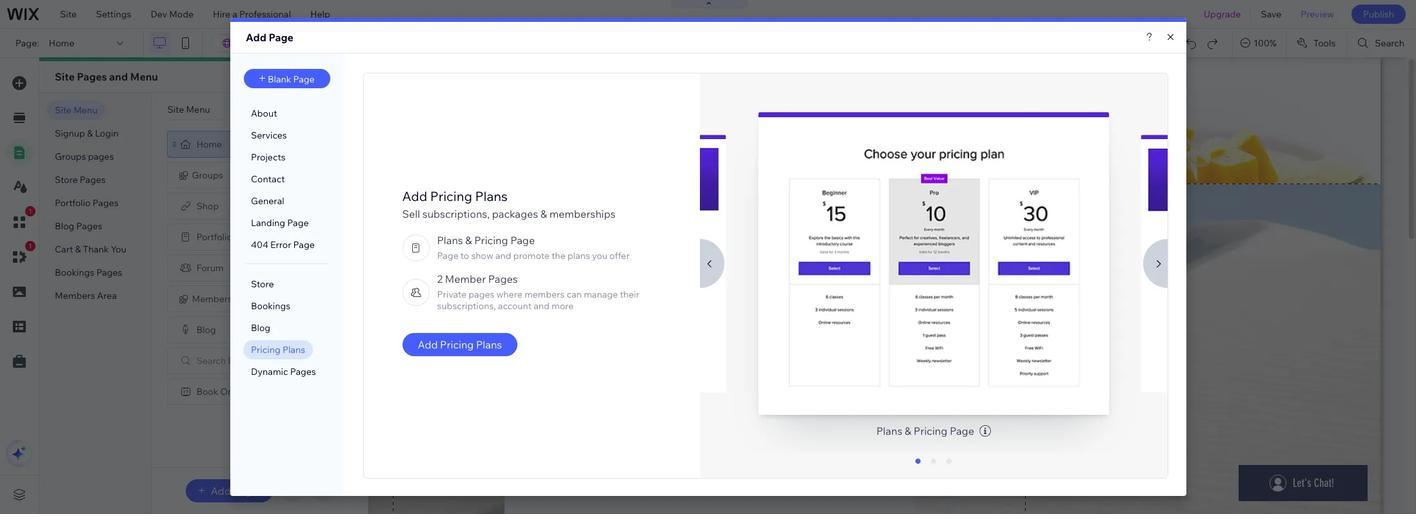 Task type: vqa. For each thing, say whether or not it's contained in the screenshot.
login
yes



Task type: describe. For each thing, give the bounding box(es) containing it.
services
[[251, 130, 287, 141]]

tools
[[1313, 37, 1336, 49]]

pricing inside add pricing plans sell subscriptions, packages & memberships
[[430, 188, 472, 205]]

contact
[[251, 173, 284, 185]]

book online
[[196, 386, 248, 398]]

their
[[620, 289, 640, 301]]

pages inside '2 member pages private pages where members can manage their subscriptions, account and more'
[[469, 289, 494, 301]]

plans & pricing page
[[876, 425, 974, 438]]

bookings pages
[[55, 267, 122, 279]]

search for search results
[[196, 355, 226, 367]]

blank page
[[267, 74, 314, 85]]

2 horizontal spatial menu
[[186, 104, 210, 115]]

blank
[[267, 74, 291, 85]]

0 horizontal spatial blog
[[55, 221, 74, 232]]

shop
[[196, 201, 219, 212]]

site pages and menu
[[55, 70, 158, 83]]

& for plans & pricing page page to show and promote the plans you offer
[[465, 234, 472, 247]]

cart
[[55, 244, 73, 255]]

preview
[[1301, 8, 1334, 20]]

hire a professional
[[213, 8, 291, 20]]

404 error page
[[251, 239, 314, 251]]

sell
[[402, 208, 420, 221]]

book
[[196, 386, 218, 398]]

store pages
[[55, 174, 106, 186]]

add inside add pricing plans sell subscriptions, packages & memberships
[[402, 188, 427, 205]]

1 horizontal spatial blog
[[196, 324, 216, 336]]

1 vertical spatial home
[[196, 139, 222, 150]]

add inside button
[[211, 485, 231, 498]]

100%
[[1254, 37, 1277, 49]]

hire
[[213, 8, 230, 20]]

to
[[461, 250, 469, 262]]

pages for site pages and menu
[[77, 70, 107, 83]]

cart & thank you
[[55, 244, 126, 255]]

bookings for bookings
[[251, 301, 290, 312]]

help
[[310, 8, 330, 20]]

show
[[471, 250, 493, 262]]

add page button
[[186, 480, 273, 503]]

pricing plans
[[251, 344, 305, 356]]

error
[[270, 239, 291, 251]]

100% button
[[1233, 29, 1286, 57]]

settings
[[96, 8, 131, 20]]

2
[[437, 273, 443, 286]]

blank page button
[[244, 69, 330, 88]]

2 horizontal spatial blog
[[251, 323, 270, 334]]

0 horizontal spatial pages
[[88, 151, 114, 163]]

professional
[[239, 8, 291, 20]]

404
[[251, 239, 268, 251]]

login
[[95, 128, 119, 139]]

add page inside add page button
[[211, 485, 258, 498]]

0 vertical spatial and
[[109, 70, 128, 83]]

area
[[97, 290, 117, 302]]

groups pages
[[55, 151, 114, 163]]

save button
[[1251, 0, 1291, 28]]

about
[[251, 108, 277, 119]]

pages for bookings pages
[[96, 267, 122, 279]]

pages for dynamic pages
[[290, 366, 316, 378]]

add inside button
[[418, 339, 438, 352]]

you
[[111, 244, 126, 255]]

signup & login
[[55, 128, 119, 139]]

where
[[496, 289, 522, 301]]

bookings for bookings pages
[[55, 267, 94, 279]]

projects
[[251, 152, 285, 163]]

signup
[[55, 128, 85, 139]]

0 horizontal spatial menu
[[74, 105, 98, 116]]

offer
[[610, 250, 630, 262]]

pricing inside plans & pricing page page to show and promote the plans you offer
[[474, 234, 508, 247]]

add pricing plans button
[[402, 334, 518, 357]]

betweenimagination.com
[[237, 37, 345, 49]]

dev mode
[[151, 8, 194, 20]]

memberships
[[549, 208, 616, 221]]

a
[[232, 8, 237, 20]]

1 horizontal spatial site menu
[[167, 104, 210, 115]]

subscriptions, inside '2 member pages private pages where members can manage their subscriptions, account and more'
[[437, 301, 496, 312]]

upgrade
[[1204, 8, 1241, 20]]



Task type: locate. For each thing, give the bounding box(es) containing it.
0 horizontal spatial portfolio
[[55, 197, 91, 209]]

subscriptions, inside add pricing plans sell subscriptions, packages & memberships
[[422, 208, 490, 221]]

search
[[1375, 37, 1404, 49], [196, 355, 226, 367]]

1 vertical spatial groups
[[192, 170, 223, 181]]

pages
[[88, 151, 114, 163], [469, 289, 494, 301]]

0 horizontal spatial search
[[196, 355, 226, 367]]

pages
[[77, 70, 107, 83], [80, 174, 106, 186], [93, 197, 118, 209], [76, 221, 102, 232], [96, 267, 122, 279], [488, 273, 518, 286], [290, 366, 316, 378]]

add pricing plans sell subscriptions, packages & memberships
[[402, 188, 616, 221]]

search down the publish
[[1375, 37, 1404, 49]]

packages
[[492, 208, 538, 221]]

store down 404
[[251, 279, 274, 290]]

& for cart & thank you
[[75, 244, 81, 255]]

online
[[220, 386, 248, 398]]

site
[[60, 8, 77, 20], [55, 70, 75, 83], [167, 104, 184, 115], [55, 105, 71, 116]]

results
[[228, 355, 259, 367]]

1 vertical spatial pages
[[469, 289, 494, 301]]

pages down store pages at the left top of the page
[[93, 197, 118, 209]]

members area
[[55, 290, 117, 302]]

1 vertical spatial bookings
[[251, 301, 290, 312]]

1 horizontal spatial groups
[[192, 170, 223, 181]]

home left services
[[196, 139, 222, 150]]

1 horizontal spatial search
[[1375, 37, 1404, 49]]

thank
[[83, 244, 109, 255]]

1 horizontal spatial portfolio
[[196, 232, 232, 243]]

page
[[268, 31, 293, 44], [293, 74, 314, 85], [287, 217, 308, 229], [510, 234, 535, 247], [293, 239, 314, 251], [437, 250, 458, 262], [950, 425, 974, 438], [233, 485, 258, 498]]

0 vertical spatial home
[[49, 37, 74, 49]]

plans
[[475, 188, 508, 205], [437, 234, 463, 247], [476, 339, 502, 352], [282, 344, 305, 356], [876, 425, 902, 438]]

mode
[[169, 8, 194, 20]]

pages up cart & thank you
[[76, 221, 102, 232]]

& for plans & pricing page
[[905, 425, 911, 438]]

pages down member
[[469, 289, 494, 301]]

0 vertical spatial portfolio
[[55, 197, 91, 209]]

2 horizontal spatial and
[[534, 301, 550, 312]]

1 horizontal spatial pages
[[469, 289, 494, 301]]

1 vertical spatial and
[[495, 250, 511, 262]]

pages for portfolio pages
[[93, 197, 118, 209]]

store for store pages
[[55, 174, 78, 186]]

and inside plans & pricing page page to show and promote the plans you offer
[[495, 250, 511, 262]]

1 horizontal spatial and
[[495, 250, 511, 262]]

0 vertical spatial bookings
[[55, 267, 94, 279]]

0 vertical spatial add page
[[245, 31, 293, 44]]

and left "more"
[[534, 301, 550, 312]]

2 vertical spatial and
[[534, 301, 550, 312]]

store down the groups pages at the top
[[55, 174, 78, 186]]

0 horizontal spatial site menu
[[55, 105, 98, 116]]

tools button
[[1286, 29, 1347, 57]]

portfolio up forum
[[196, 232, 232, 243]]

account
[[498, 301, 532, 312]]

members for members area
[[55, 290, 95, 302]]

0 horizontal spatial and
[[109, 70, 128, 83]]

preview button
[[1291, 0, 1344, 28]]

members down forum
[[192, 294, 232, 305]]

and right show
[[495, 250, 511, 262]]

publish button
[[1351, 5, 1406, 24]]

1 vertical spatial search
[[196, 355, 226, 367]]

home up site pages and menu
[[49, 37, 74, 49]]

private
[[437, 289, 467, 301]]

1 horizontal spatial home
[[196, 139, 222, 150]]

add
[[245, 31, 266, 44], [338, 105, 353, 115], [402, 188, 427, 205], [418, 339, 438, 352], [211, 485, 231, 498]]

and
[[109, 70, 128, 83], [495, 250, 511, 262], [534, 301, 550, 312]]

blog up search results
[[196, 324, 216, 336]]

landing page
[[251, 217, 308, 229]]

1 vertical spatial add page
[[211, 485, 258, 498]]

search results
[[196, 355, 259, 367]]

member
[[445, 273, 486, 286]]

promote
[[513, 250, 549, 262]]

dev
[[151, 8, 167, 20]]

save
[[1261, 8, 1281, 20]]

pages up signup & login
[[77, 70, 107, 83]]

members
[[524, 289, 565, 301]]

site menu
[[167, 104, 210, 115], [55, 105, 98, 116]]

2 member pages private pages where members can manage their subscriptions, account and more
[[437, 273, 640, 312]]

pages down login on the top left of page
[[88, 151, 114, 163]]

1 vertical spatial store
[[251, 279, 274, 290]]

1 horizontal spatial store
[[251, 279, 274, 290]]

bookings up pricing plans on the bottom left of page
[[251, 301, 290, 312]]

1 horizontal spatial bookings
[[251, 301, 290, 312]]

groups
[[55, 151, 86, 163], [192, 170, 223, 181]]

members
[[55, 290, 95, 302], [192, 294, 232, 305]]

1 vertical spatial portfolio
[[196, 232, 232, 243]]

blog pages
[[55, 221, 102, 232]]

store for store
[[251, 279, 274, 290]]

landing
[[251, 217, 285, 229]]

blog up pricing plans on the bottom left of page
[[251, 323, 270, 334]]

blog
[[55, 221, 74, 232], [251, 323, 270, 334], [196, 324, 216, 336]]

groups down signup
[[55, 151, 86, 163]]

0 vertical spatial store
[[55, 174, 78, 186]]

members for members
[[192, 294, 232, 305]]

0 horizontal spatial groups
[[55, 151, 86, 163]]

pages for blog pages
[[76, 221, 102, 232]]

plans inside add pricing plans button
[[476, 339, 502, 352]]

bookings
[[55, 267, 94, 279], [251, 301, 290, 312]]

search inside button
[[1375, 37, 1404, 49]]

groups for groups
[[192, 170, 223, 181]]

& inside plans & pricing page page to show and promote the plans you offer
[[465, 234, 472, 247]]

0 horizontal spatial members
[[55, 290, 95, 302]]

0 horizontal spatial store
[[55, 174, 78, 186]]

more
[[552, 301, 574, 312]]

& for signup & login
[[87, 128, 93, 139]]

pages inside '2 member pages private pages where members can manage their subscriptions, account and more'
[[488, 273, 518, 286]]

search for search
[[1375, 37, 1404, 49]]

portfolio up blog pages
[[55, 197, 91, 209]]

subscriptions,
[[422, 208, 490, 221], [437, 301, 496, 312]]

pages up area
[[96, 267, 122, 279]]

and up login on the top left of page
[[109, 70, 128, 83]]

general
[[251, 195, 284, 207]]

pages up 'portfolio pages'
[[80, 174, 106, 186]]

portfolio
[[55, 197, 91, 209], [196, 232, 232, 243]]

0 vertical spatial groups
[[55, 151, 86, 163]]

dynamic
[[251, 366, 288, 378]]

home
[[49, 37, 74, 49], [196, 139, 222, 150]]

pricing inside button
[[440, 339, 474, 352]]

portfolio for portfolio pages
[[55, 197, 91, 209]]

manage
[[584, 289, 618, 301]]

members down bookings pages
[[55, 290, 95, 302]]

portfolio pages
[[55, 197, 118, 209]]

search button
[[1348, 29, 1416, 57]]

1 vertical spatial subscriptions,
[[437, 301, 496, 312]]

portfolio for portfolio
[[196, 232, 232, 243]]

store
[[55, 174, 78, 186], [251, 279, 274, 290]]

1 horizontal spatial members
[[192, 294, 232, 305]]

menu
[[130, 70, 158, 83], [186, 104, 210, 115], [74, 105, 98, 116]]

plans inside plans & pricing page page to show and promote the plans you offer
[[437, 234, 463, 247]]

bookings down cart
[[55, 267, 94, 279]]

0 vertical spatial subscriptions,
[[422, 208, 490, 221]]

groups up shop
[[192, 170, 223, 181]]

add page
[[245, 31, 293, 44], [211, 485, 258, 498]]

blog up cart
[[55, 221, 74, 232]]

search up book
[[196, 355, 226, 367]]

plans inside add pricing plans sell subscriptions, packages & memberships
[[475, 188, 508, 205]]

you
[[592, 250, 608, 262]]

pages down pricing plans on the bottom left of page
[[290, 366, 316, 378]]

plans & pricing page page to show and promote the plans you offer
[[437, 234, 630, 262]]

subscriptions, down member
[[437, 301, 496, 312]]

publish
[[1363, 8, 1394, 20]]

0 horizontal spatial bookings
[[55, 267, 94, 279]]

dynamic pages
[[251, 366, 316, 378]]

the
[[551, 250, 565, 262]]

0 vertical spatial search
[[1375, 37, 1404, 49]]

subscriptions, up to
[[422, 208, 490, 221]]

forum
[[196, 263, 224, 274]]

groups for groups pages
[[55, 151, 86, 163]]

0 horizontal spatial home
[[49, 37, 74, 49]]

pages for store pages
[[80, 174, 106, 186]]

1 horizontal spatial menu
[[130, 70, 158, 83]]

and inside '2 member pages private pages where members can manage their subscriptions, account and more'
[[534, 301, 550, 312]]

pages up where
[[488, 273, 518, 286]]

add pricing plans
[[418, 339, 502, 352]]

pricing
[[430, 188, 472, 205], [474, 234, 508, 247], [440, 339, 474, 352], [251, 344, 280, 356], [914, 425, 947, 438]]

plans
[[567, 250, 590, 262]]

0 vertical spatial pages
[[88, 151, 114, 163]]

can
[[567, 289, 582, 301]]

&
[[87, 128, 93, 139], [540, 208, 547, 221], [465, 234, 472, 247], [75, 244, 81, 255], [905, 425, 911, 438]]

& inside add pricing plans sell subscriptions, packages & memberships
[[540, 208, 547, 221]]



